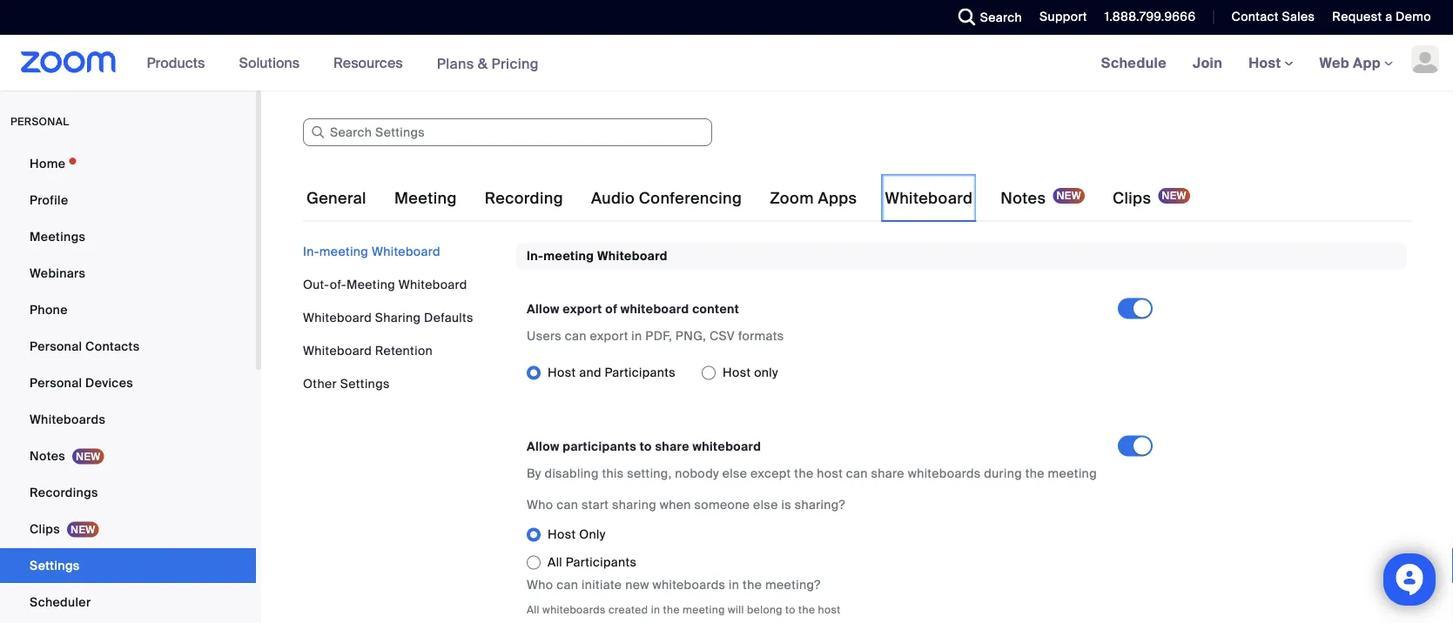 Task type: vqa. For each thing, say whether or not it's contained in the screenshot.
the In-meeting Whiteboard
yes



Task type: locate. For each thing, give the bounding box(es) containing it.
0 vertical spatial whiteboard
[[621, 301, 689, 317]]

2 horizontal spatial in
[[729, 577, 739, 593]]

1 vertical spatial allow
[[527, 439, 560, 455]]

1 vertical spatial clips
[[30, 521, 60, 537]]

meeting up of-
[[319, 243, 368, 259]]

1 horizontal spatial in
[[651, 603, 660, 616]]

1 horizontal spatial whiteboards
[[652, 577, 726, 593]]

plans & pricing link
[[437, 54, 539, 72], [437, 54, 539, 72]]

to down meeting?
[[785, 603, 796, 616]]

will
[[728, 603, 744, 616]]

of
[[605, 301, 617, 317]]

whiteboard
[[885, 188, 973, 209], [372, 243, 440, 259], [597, 248, 668, 264], [398, 276, 467, 293], [303, 310, 372, 326], [303, 343, 372, 359]]

request a demo link
[[1319, 0, 1453, 35], [1332, 9, 1431, 25]]

1 vertical spatial to
[[785, 603, 796, 616]]

host and participants
[[548, 365, 676, 381]]

share
[[655, 439, 690, 455], [871, 466, 905, 482]]

in for png,
[[632, 328, 642, 344]]

host inside meetings navigation
[[1249, 54, 1285, 72]]

the right during
[[1025, 466, 1045, 482]]

0 vertical spatial settings
[[340, 376, 390, 392]]

home link
[[0, 146, 256, 181]]

option group
[[527, 359, 1118, 387]]

personal for personal devices
[[30, 375, 82, 391]]

the
[[794, 466, 814, 482], [1025, 466, 1045, 482], [743, 577, 762, 593], [663, 603, 680, 616], [798, 603, 815, 616]]

0 horizontal spatial in-meeting whiteboard
[[303, 243, 440, 259]]

recordings
[[30, 485, 98, 501]]

1 horizontal spatial share
[[871, 466, 905, 482]]

settings inside personal menu menu
[[30, 558, 80, 574]]

personal down the phone
[[30, 338, 82, 354]]

in right created
[[651, 603, 660, 616]]

other settings
[[303, 376, 390, 392]]

can for who can start sharing when someone else is sharing?
[[557, 497, 578, 513]]

host
[[817, 466, 843, 482], [818, 603, 841, 616]]

export
[[563, 301, 602, 317], [590, 328, 628, 344]]

in- up out-
[[303, 243, 319, 259]]

sharing
[[612, 497, 656, 513]]

the up belong
[[743, 577, 762, 593]]

host down contact sales
[[1249, 54, 1285, 72]]

users
[[527, 328, 562, 344]]

allow up users
[[527, 301, 560, 317]]

only
[[579, 527, 606, 543]]

1 horizontal spatial in-meeting whiteboard
[[527, 248, 668, 264]]

export left of
[[563, 301, 602, 317]]

2 vertical spatial whiteboards
[[542, 603, 606, 616]]

allow export of whiteboard content
[[527, 301, 739, 317]]

whiteboard
[[621, 301, 689, 317], [693, 439, 761, 455]]

1 vertical spatial host
[[818, 603, 841, 616]]

1 personal from the top
[[30, 338, 82, 354]]

all for all participants
[[548, 555, 563, 571]]

Search Settings text field
[[303, 118, 712, 146]]

and
[[579, 365, 601, 381]]

meetings
[[30, 229, 86, 245]]

meeting
[[319, 243, 368, 259], [544, 248, 594, 264], [1048, 466, 1097, 482], [683, 603, 725, 616]]

apps
[[818, 188, 857, 209]]

settings
[[340, 376, 390, 392], [30, 558, 80, 574]]

personal up whiteboards
[[30, 375, 82, 391]]

personal inside personal devices link
[[30, 375, 82, 391]]

else
[[722, 466, 747, 482], [753, 497, 778, 513]]

whiteboard sharing defaults
[[303, 310, 473, 326]]

0 vertical spatial to
[[640, 439, 652, 455]]

0 horizontal spatial share
[[655, 439, 690, 455]]

personal inside personal contacts link
[[30, 338, 82, 354]]

who for who can initiate new whiteboards in the meeting?
[[527, 577, 553, 593]]

csv
[[710, 328, 735, 344]]

whiteboards left during
[[908, 466, 981, 482]]

0 horizontal spatial in
[[632, 328, 642, 344]]

whiteboard retention
[[303, 343, 433, 359]]

1 horizontal spatial in-
[[527, 248, 544, 264]]

belong
[[747, 603, 783, 616]]

the down meeting?
[[798, 603, 815, 616]]

scheduler
[[30, 594, 91, 610]]

host only
[[548, 527, 606, 543]]

host left only on the left of page
[[548, 527, 576, 543]]

other
[[303, 376, 337, 392]]

else up "someone"
[[722, 466, 747, 482]]

host left the and
[[548, 365, 576, 381]]

participants
[[605, 365, 676, 381], [566, 555, 637, 571]]

0 horizontal spatial notes
[[30, 448, 65, 464]]

0 horizontal spatial whiteboards
[[542, 603, 606, 616]]

profile link
[[0, 183, 256, 218]]

settings up scheduler
[[30, 558, 80, 574]]

support link
[[1027, 0, 1092, 35], [1040, 9, 1087, 25]]

formats
[[738, 328, 784, 344]]

zoom
[[770, 188, 814, 209]]

0 vertical spatial export
[[563, 301, 602, 317]]

0 vertical spatial personal
[[30, 338, 82, 354]]

participants up the initiate on the bottom left of page
[[566, 555, 637, 571]]

1.888.799.9666 button up 'schedule' link
[[1105, 9, 1196, 25]]

1 vertical spatial all
[[527, 603, 540, 616]]

in-meeting whiteboard up of
[[527, 248, 668, 264]]

meeting up in-meeting whiteboard link
[[394, 188, 457, 209]]

whiteboards up all whiteboards created in the meeting will belong to the host on the bottom of the page
[[652, 577, 726, 593]]

share up who can start sharing when someone else is sharing? option group
[[871, 466, 905, 482]]

sharing?
[[795, 497, 845, 513]]

1 horizontal spatial else
[[753, 497, 778, 513]]

1 horizontal spatial clips
[[1113, 188, 1151, 209]]

host left only
[[723, 365, 751, 381]]

who for who can start sharing when someone else is sharing?
[[527, 497, 553, 513]]

all inside who can start sharing when someone else is sharing? option group
[[548, 555, 563, 571]]

0 horizontal spatial settings
[[30, 558, 80, 574]]

who can start sharing when someone else is sharing?
[[527, 497, 845, 513]]

new
[[625, 577, 649, 593]]

0 vertical spatial in
[[632, 328, 642, 344]]

clips inside personal menu menu
[[30, 521, 60, 537]]

meeting inside tabs of my account settings page 'tab list'
[[394, 188, 457, 209]]

1 horizontal spatial all
[[548, 555, 563, 571]]

host down meeting?
[[818, 603, 841, 616]]

initiate
[[582, 577, 622, 593]]

1 horizontal spatial notes
[[1001, 188, 1046, 209]]

1 horizontal spatial settings
[[340, 376, 390, 392]]

who down all participants
[[527, 577, 553, 593]]

by
[[527, 466, 541, 482]]

personal
[[30, 338, 82, 354], [30, 375, 82, 391]]

host up sharing?
[[817, 466, 843, 482]]

allow
[[527, 301, 560, 317], [527, 439, 560, 455]]

else left is
[[753, 497, 778, 513]]

personal
[[10, 115, 69, 128]]

1 vertical spatial personal
[[30, 375, 82, 391]]

&
[[478, 54, 488, 72]]

banner
[[0, 35, 1453, 92]]

2 personal from the top
[[30, 375, 82, 391]]

in-meeting whiteboard
[[303, 243, 440, 259], [527, 248, 668, 264]]

in- inside menu bar
[[303, 243, 319, 259]]

scheduler link
[[0, 585, 256, 620]]

1 vertical spatial share
[[871, 466, 905, 482]]

the down the who can initiate new whiteboards in the meeting?
[[663, 603, 680, 616]]

whiteboards down the initiate on the bottom left of page
[[542, 603, 606, 616]]

in left pdf,
[[632, 328, 642, 344]]

1 vertical spatial who
[[527, 577, 553, 593]]

notes inside tabs of my account settings page 'tab list'
[[1001, 188, 1046, 209]]

0 vertical spatial meeting
[[394, 188, 457, 209]]

0 vertical spatial participants
[[605, 365, 676, 381]]

0 horizontal spatial clips
[[30, 521, 60, 537]]

participants inside who can start sharing when someone else is sharing? option group
[[566, 555, 637, 571]]

in for meeting
[[651, 603, 660, 616]]

in- down recording
[[527, 248, 544, 264]]

0 vertical spatial who
[[527, 497, 553, 513]]

in-meeting whiteboard up out-of-meeting whiteboard
[[303, 243, 440, 259]]

to up setting,
[[640, 439, 652, 455]]

1 vertical spatial participants
[[566, 555, 637, 571]]

out-of-meeting whiteboard link
[[303, 276, 467, 293]]

meeting down in-meeting whiteboard link
[[346, 276, 395, 293]]

whiteboard up users can export in pdf, png, csv formats
[[621, 301, 689, 317]]

products
[[147, 54, 205, 72]]

1 who from the top
[[527, 497, 553, 513]]

in up will
[[729, 577, 739, 593]]

host inside who can start sharing when someone else is sharing? option group
[[548, 527, 576, 543]]

whiteboards
[[908, 466, 981, 482], [652, 577, 726, 593], [542, 603, 606, 616]]

meeting
[[394, 188, 457, 209], [346, 276, 395, 293]]

settings down whiteboard retention on the bottom left
[[340, 376, 390, 392]]

can
[[565, 328, 587, 344], [846, 466, 868, 482], [557, 497, 578, 513], [557, 577, 578, 593]]

created
[[609, 603, 648, 616]]

product information navigation
[[134, 35, 552, 92]]

allow up by
[[527, 439, 560, 455]]

can for who can initiate new whiteboards in the meeting?
[[557, 577, 578, 593]]

option group containing host and participants
[[527, 359, 1118, 387]]

1 vertical spatial whiteboard
[[693, 439, 761, 455]]

request
[[1332, 9, 1382, 25]]

settings link
[[0, 549, 256, 583]]

2 allow from the top
[[527, 439, 560, 455]]

someone
[[694, 497, 750, 513]]

png,
[[675, 328, 706, 344]]

0 horizontal spatial in-
[[303, 243, 319, 259]]

resources button
[[334, 35, 411, 91]]

share up setting,
[[655, 439, 690, 455]]

during
[[984, 466, 1022, 482]]

0 vertical spatial allow
[[527, 301, 560, 317]]

whiteboard up nobody
[[693, 439, 761, 455]]

0 vertical spatial else
[[722, 466, 747, 482]]

1 vertical spatial in
[[729, 577, 739, 593]]

can down all participants
[[557, 577, 578, 593]]

pdf,
[[645, 328, 672, 344]]

menu bar
[[303, 243, 503, 393]]

2 vertical spatial in
[[651, 603, 660, 616]]

meeting left will
[[683, 603, 725, 616]]

pricing
[[491, 54, 539, 72]]

who down by
[[527, 497, 553, 513]]

personal contacts link
[[0, 329, 256, 364]]

0 vertical spatial clips
[[1113, 188, 1151, 209]]

1 allow from the top
[[527, 301, 560, 317]]

allow for allow export of whiteboard content
[[527, 301, 560, 317]]

nobody
[[675, 466, 719, 482]]

webinars
[[30, 265, 86, 281]]

0 vertical spatial share
[[655, 439, 690, 455]]

2 horizontal spatial whiteboards
[[908, 466, 981, 482]]

1 vertical spatial settings
[[30, 558, 80, 574]]

1 vertical spatial notes
[[30, 448, 65, 464]]

export down of
[[590, 328, 628, 344]]

0 vertical spatial all
[[548, 555, 563, 571]]

0 vertical spatial notes
[[1001, 188, 1046, 209]]

0 horizontal spatial all
[[527, 603, 540, 616]]

demo
[[1396, 9, 1431, 25]]

can right users
[[565, 328, 587, 344]]

2 who from the top
[[527, 577, 553, 593]]

personal contacts
[[30, 338, 140, 354]]

all for all whiteboards created in the meeting will belong to the host
[[527, 603, 540, 616]]

in-meeting whiteboard inside in-meeting whiteboard element
[[527, 248, 668, 264]]

tabs of my account settings page tab list
[[303, 174, 1194, 223]]

can left start
[[557, 497, 578, 513]]

participants down users can export in pdf, png, csv formats
[[605, 365, 676, 381]]



Task type: describe. For each thing, give the bounding box(es) containing it.
allow for allow participants to share whiteboard
[[527, 439, 560, 455]]

devices
[[85, 375, 133, 391]]

1 horizontal spatial to
[[785, 603, 796, 616]]

plans
[[437, 54, 474, 72]]

phone link
[[0, 293, 256, 327]]

audio
[[591, 188, 635, 209]]

clips inside tabs of my account settings page 'tab list'
[[1113, 188, 1151, 209]]

meeting down audio
[[544, 248, 594, 264]]

whiteboards
[[30, 411, 105, 427]]

banner containing products
[[0, 35, 1453, 92]]

defaults
[[424, 310, 473, 326]]

contact
[[1231, 9, 1279, 25]]

setting,
[[627, 466, 672, 482]]

host for host and participants
[[548, 365, 576, 381]]

1 horizontal spatial whiteboard
[[693, 439, 761, 455]]

1 vertical spatial whiteboards
[[652, 577, 726, 593]]

this
[[602, 466, 624, 482]]

except
[[751, 466, 791, 482]]

1.888.799.9666
[[1105, 9, 1196, 25]]

1 vertical spatial export
[[590, 328, 628, 344]]

contacts
[[85, 338, 140, 354]]

whiteboard sharing defaults link
[[303, 310, 473, 326]]

in-meeting whiteboard link
[[303, 243, 440, 259]]

who can initiate new whiteboards in the meeting?
[[527, 577, 821, 593]]

web
[[1320, 54, 1350, 72]]

resources
[[334, 54, 403, 72]]

contact sales
[[1231, 9, 1315, 25]]

only
[[754, 365, 778, 381]]

whiteboard retention link
[[303, 343, 433, 359]]

sharing
[[375, 310, 421, 326]]

menu bar containing in-meeting whiteboard
[[303, 243, 503, 393]]

recording
[[485, 188, 563, 209]]

in-meeting whiteboard element
[[516, 243, 1407, 623]]

1 vertical spatial else
[[753, 497, 778, 513]]

whiteboard inside tabs of my account settings page 'tab list'
[[885, 188, 973, 209]]

1.888.799.9666 button up schedule
[[1092, 0, 1200, 35]]

general
[[306, 188, 366, 209]]

users can export in pdf, png, csv formats
[[527, 328, 784, 344]]

meetings link
[[0, 219, 256, 254]]

out-
[[303, 276, 330, 293]]

other settings link
[[303, 376, 390, 392]]

host for host
[[1249, 54, 1285, 72]]

host only
[[723, 365, 778, 381]]

meeting right during
[[1048, 466, 1097, 482]]

recordings link
[[0, 475, 256, 510]]

meeting inside menu bar
[[319, 243, 368, 259]]

host for host only
[[548, 527, 576, 543]]

out-of-meeting whiteboard
[[303, 276, 467, 293]]

all whiteboards created in the meeting will belong to the host
[[527, 603, 841, 616]]

settings inside menu bar
[[340, 376, 390, 392]]

disabling
[[545, 466, 599, 482]]

join
[[1193, 54, 1223, 72]]

schedule link
[[1088, 35, 1180, 91]]

profile picture image
[[1411, 45, 1439, 73]]

join link
[[1180, 35, 1236, 91]]

sales
[[1282, 9, 1315, 25]]

the right except
[[794, 466, 814, 482]]

who can start sharing when someone else is sharing? option group
[[527, 521, 1167, 577]]

zoom logo image
[[21, 51, 116, 73]]

1 vertical spatial meeting
[[346, 276, 395, 293]]

host button
[[1249, 54, 1293, 72]]

web app button
[[1320, 54, 1393, 72]]

by disabling this setting, nobody else except the host can share whiteboards during the meeting
[[527, 466, 1097, 482]]

request a demo
[[1332, 9, 1431, 25]]

products button
[[147, 35, 213, 91]]

meeting?
[[765, 577, 821, 593]]

can up who can start sharing when someone else is sharing? option group
[[846, 466, 868, 482]]

allow participants to share whiteboard
[[527, 439, 761, 455]]

plans & pricing
[[437, 54, 539, 72]]

solutions
[[239, 54, 300, 72]]

notes inside personal menu menu
[[30, 448, 65, 464]]

search button
[[945, 0, 1027, 35]]

personal for personal contacts
[[30, 338, 82, 354]]

personal devices
[[30, 375, 133, 391]]

meetings navigation
[[1088, 35, 1453, 92]]

notes link
[[0, 439, 256, 474]]

web app
[[1320, 54, 1381, 72]]

webinars link
[[0, 256, 256, 291]]

of-
[[330, 276, 346, 293]]

personal menu menu
[[0, 146, 256, 623]]

whiteboards link
[[0, 402, 256, 437]]

can for users can export in pdf, png, csv formats
[[565, 328, 587, 344]]

start
[[582, 497, 609, 513]]

0 vertical spatial host
[[817, 466, 843, 482]]

support
[[1040, 9, 1087, 25]]

when
[[660, 497, 691, 513]]

app
[[1353, 54, 1381, 72]]

schedule
[[1101, 54, 1167, 72]]

0 horizontal spatial to
[[640, 439, 652, 455]]

clips link
[[0, 512, 256, 547]]

home
[[30, 155, 66, 172]]

phone
[[30, 302, 68, 318]]

participants
[[563, 439, 637, 455]]

solutions button
[[239, 35, 307, 91]]

0 horizontal spatial whiteboard
[[621, 301, 689, 317]]

0 horizontal spatial else
[[722, 466, 747, 482]]

zoom apps
[[770, 188, 857, 209]]

content
[[692, 301, 739, 317]]

all participants
[[548, 555, 637, 571]]

retention
[[375, 343, 433, 359]]

0 vertical spatial whiteboards
[[908, 466, 981, 482]]

host for host only
[[723, 365, 751, 381]]



